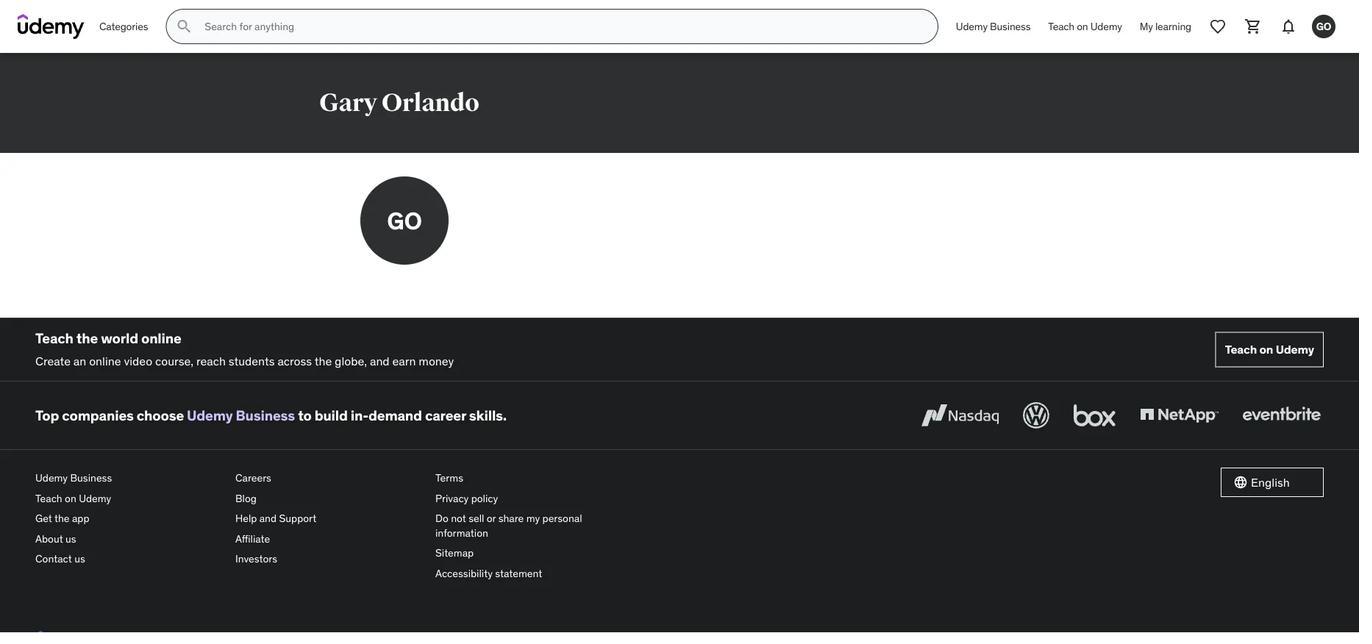 Task type: describe. For each thing, give the bounding box(es) containing it.
blog link
[[235, 488, 424, 509]]

about
[[35, 532, 63, 546]]

earn
[[393, 353, 416, 369]]

get
[[35, 512, 52, 525]]

sitemap
[[436, 547, 474, 560]]

reach
[[196, 353, 226, 369]]

terms
[[436, 471, 464, 485]]

careers link
[[235, 468, 424, 488]]

privacy
[[436, 492, 469, 505]]

categories button
[[91, 9, 157, 44]]

1 vertical spatial udemy image
[[35, 631, 102, 634]]

choose
[[137, 407, 184, 424]]

box image
[[1071, 400, 1120, 432]]

1 vertical spatial online
[[89, 353, 121, 369]]

1 horizontal spatial teach on udemy
[[1226, 342, 1315, 357]]

my learning
[[1140, 20, 1192, 33]]

money
[[419, 353, 454, 369]]

help and support link
[[235, 509, 424, 529]]

world
[[101, 330, 138, 347]]

submit search image
[[175, 18, 193, 35]]

affiliate
[[235, 532, 270, 546]]

small image
[[1234, 476, 1249, 490]]

an
[[73, 353, 86, 369]]

information
[[436, 527, 489, 540]]

shopping cart with 0 items image
[[1245, 18, 1263, 35]]

privacy policy link
[[436, 488, 624, 509]]

in-
[[351, 407, 369, 424]]

skills.
[[469, 407, 507, 424]]

1 vertical spatial the
[[315, 353, 332, 369]]

statement
[[495, 567, 543, 580]]

video
[[124, 353, 152, 369]]

udemy inside 'link'
[[957, 20, 988, 33]]

1 vertical spatial us
[[74, 553, 85, 566]]

sell
[[469, 512, 485, 525]]

2 vertical spatial teach on udemy link
[[35, 488, 224, 509]]

contact us link
[[35, 549, 224, 570]]

course,
[[155, 353, 194, 369]]

and inside careers blog help and support affiliate investors
[[260, 512, 277, 525]]

0 horizontal spatial teach on udemy
[[1049, 20, 1123, 33]]

build
[[315, 407, 348, 424]]

share
[[499, 512, 524, 525]]

accessibility
[[436, 567, 493, 580]]

1 horizontal spatial online
[[141, 330, 182, 347]]

volkswagen image
[[1021, 400, 1053, 432]]

on inside udemy business teach on udemy get the app about us contact us
[[65, 492, 76, 505]]

on for top teach on udemy "link"
[[1077, 20, 1089, 33]]

blog
[[235, 492, 257, 505]]

globe,
[[335, 353, 367, 369]]

teach inside teach the world online create an online video course, reach students across the globe, and earn money
[[35, 330, 73, 347]]

and inside teach the world online create an online video course, reach students across the globe, and earn money
[[370, 353, 390, 369]]

top companies choose udemy business to build in-demand career skills.
[[35, 407, 507, 424]]

go link
[[1307, 9, 1342, 44]]

nasdaq image
[[918, 400, 1003, 432]]



Task type: vqa. For each thing, say whether or not it's contained in the screenshot.
times
no



Task type: locate. For each thing, give the bounding box(es) containing it.
netapp image
[[1138, 400, 1222, 432]]

sitemap link
[[436, 544, 624, 564]]

go
[[1317, 20, 1332, 33], [387, 206, 422, 235]]

business for udemy business
[[991, 20, 1031, 33]]

demand
[[369, 407, 422, 424]]

teach on udemy link left my
[[1040, 9, 1132, 44]]

on up the app
[[65, 492, 76, 505]]

1 horizontal spatial and
[[370, 353, 390, 369]]

0 horizontal spatial on
[[65, 492, 76, 505]]

0 vertical spatial on
[[1077, 20, 1089, 33]]

on up eventbrite image
[[1260, 342, 1274, 357]]

0 horizontal spatial business
[[70, 471, 112, 485]]

or
[[487, 512, 496, 525]]

2 horizontal spatial on
[[1260, 342, 1274, 357]]

policy
[[471, 492, 498, 505]]

help
[[235, 512, 257, 525]]

business inside 'link'
[[991, 20, 1031, 33]]

udemy
[[957, 20, 988, 33], [1091, 20, 1123, 33], [1276, 342, 1315, 357], [187, 407, 233, 424], [35, 471, 68, 485], [79, 492, 111, 505]]

english button
[[1222, 468, 1325, 498]]

students
[[229, 353, 275, 369]]

business for udemy business teach on udemy get the app about us contact us
[[70, 471, 112, 485]]

go inside 'link'
[[1317, 20, 1332, 33]]

0 horizontal spatial the
[[54, 512, 70, 525]]

1 vertical spatial business
[[236, 407, 295, 424]]

0 vertical spatial us
[[66, 532, 76, 546]]

gary orlando
[[319, 88, 479, 118]]

0 vertical spatial udemy image
[[18, 14, 85, 39]]

english
[[1252, 475, 1291, 490]]

udemy image
[[18, 14, 85, 39], [35, 631, 102, 634]]

Search for anything text field
[[202, 14, 920, 39]]

teach on udemy link
[[1040, 9, 1132, 44], [1216, 332, 1325, 368], [35, 488, 224, 509]]

eventbrite image
[[1240, 400, 1325, 432]]

companies
[[62, 407, 134, 424]]

udemy business teach on udemy get the app about us contact us
[[35, 471, 112, 566]]

2 horizontal spatial teach on udemy link
[[1216, 332, 1325, 368]]

0 horizontal spatial online
[[89, 353, 121, 369]]

1 vertical spatial on
[[1260, 342, 1274, 357]]

business inside udemy business teach on udemy get the app about us contact us
[[70, 471, 112, 485]]

investors link
[[235, 549, 424, 570]]

teach on udemy link up about us link
[[35, 488, 224, 509]]

my
[[527, 512, 540, 525]]

2 vertical spatial udemy business link
[[35, 468, 224, 488]]

0 vertical spatial online
[[141, 330, 182, 347]]

accessibility statement link
[[436, 564, 624, 584]]

app
[[72, 512, 89, 525]]

investors
[[235, 553, 277, 566]]

teach the world online create an online video course, reach students across the globe, and earn money
[[35, 330, 454, 369]]

on
[[1077, 20, 1089, 33], [1260, 342, 1274, 357], [65, 492, 76, 505]]

the left globe,
[[315, 353, 332, 369]]

top
[[35, 407, 59, 424]]

terms link
[[436, 468, 624, 488]]

0 vertical spatial go
[[1317, 20, 1332, 33]]

get the app link
[[35, 509, 224, 529]]

career
[[425, 407, 466, 424]]

careers blog help and support affiliate investors
[[235, 471, 317, 566]]

to
[[298, 407, 312, 424]]

0 vertical spatial and
[[370, 353, 390, 369]]

the right get
[[54, 512, 70, 525]]

affiliate link
[[235, 529, 424, 549]]

2 vertical spatial on
[[65, 492, 76, 505]]

us
[[66, 532, 76, 546], [74, 553, 85, 566]]

do
[[436, 512, 449, 525]]

0 vertical spatial teach on udemy link
[[1040, 9, 1132, 44]]

online up course,
[[141, 330, 182, 347]]

1 vertical spatial teach on udemy
[[1226, 342, 1315, 357]]

personal
[[543, 512, 583, 525]]

1 vertical spatial and
[[260, 512, 277, 525]]

gary
[[319, 88, 377, 118]]

and left earn
[[370, 353, 390, 369]]

us right about
[[66, 532, 76, 546]]

create
[[35, 353, 71, 369]]

teach on udemy left my
[[1049, 20, 1123, 33]]

and right help
[[260, 512, 277, 525]]

about us link
[[35, 529, 224, 549]]

wishlist image
[[1210, 18, 1227, 35]]

0 horizontal spatial and
[[260, 512, 277, 525]]

the up an
[[76, 330, 98, 347]]

my learning link
[[1132, 9, 1201, 44]]

0 horizontal spatial go
[[387, 206, 422, 235]]

and
[[370, 353, 390, 369], [260, 512, 277, 525]]

on for teach on udemy "link" to the middle
[[1260, 342, 1274, 357]]

categories
[[99, 20, 148, 33]]

on left my
[[1077, 20, 1089, 33]]

0 horizontal spatial teach on udemy link
[[35, 488, 224, 509]]

0 vertical spatial teach on udemy
[[1049, 20, 1123, 33]]

support
[[279, 512, 317, 525]]

teach on udemy link up eventbrite image
[[1216, 332, 1325, 368]]

teach on udemy
[[1049, 20, 1123, 33], [1226, 342, 1315, 357]]

do not sell or share my personal information button
[[436, 509, 624, 544]]

1 horizontal spatial business
[[236, 407, 295, 424]]

1 horizontal spatial teach on udemy link
[[1040, 9, 1132, 44]]

teach on udemy up eventbrite image
[[1226, 342, 1315, 357]]

1 vertical spatial go
[[387, 206, 422, 235]]

teach
[[1049, 20, 1075, 33], [35, 330, 73, 347], [1226, 342, 1258, 357], [35, 492, 62, 505]]

not
[[451, 512, 466, 525]]

2 vertical spatial the
[[54, 512, 70, 525]]

the
[[76, 330, 98, 347], [315, 353, 332, 369], [54, 512, 70, 525]]

1 vertical spatial udemy business link
[[187, 407, 295, 424]]

0 vertical spatial the
[[76, 330, 98, 347]]

online
[[141, 330, 182, 347], [89, 353, 121, 369]]

online right an
[[89, 353, 121, 369]]

contact
[[35, 553, 72, 566]]

1 horizontal spatial the
[[76, 330, 98, 347]]

orlando
[[382, 88, 479, 118]]

2 horizontal spatial the
[[315, 353, 332, 369]]

across
[[278, 353, 312, 369]]

careers
[[235, 471, 271, 485]]

teach inside udemy business teach on udemy get the app about us contact us
[[35, 492, 62, 505]]

the inside udemy business teach on udemy get the app about us contact us
[[54, 512, 70, 525]]

terms privacy policy do not sell or share my personal information sitemap accessibility statement
[[436, 471, 583, 580]]

notifications image
[[1280, 18, 1298, 35]]

0 vertical spatial udemy business link
[[948, 9, 1040, 44]]

business
[[991, 20, 1031, 33], [236, 407, 295, 424], [70, 471, 112, 485]]

0 vertical spatial business
[[991, 20, 1031, 33]]

1 horizontal spatial go
[[1317, 20, 1332, 33]]

udemy business link
[[948, 9, 1040, 44], [187, 407, 295, 424], [35, 468, 224, 488]]

udemy business
[[957, 20, 1031, 33]]

1 horizontal spatial on
[[1077, 20, 1089, 33]]

my
[[1140, 20, 1154, 33]]

1 vertical spatial teach on udemy link
[[1216, 332, 1325, 368]]

us right "contact"
[[74, 553, 85, 566]]

learning
[[1156, 20, 1192, 33]]

2 vertical spatial business
[[70, 471, 112, 485]]

2 horizontal spatial business
[[991, 20, 1031, 33]]



